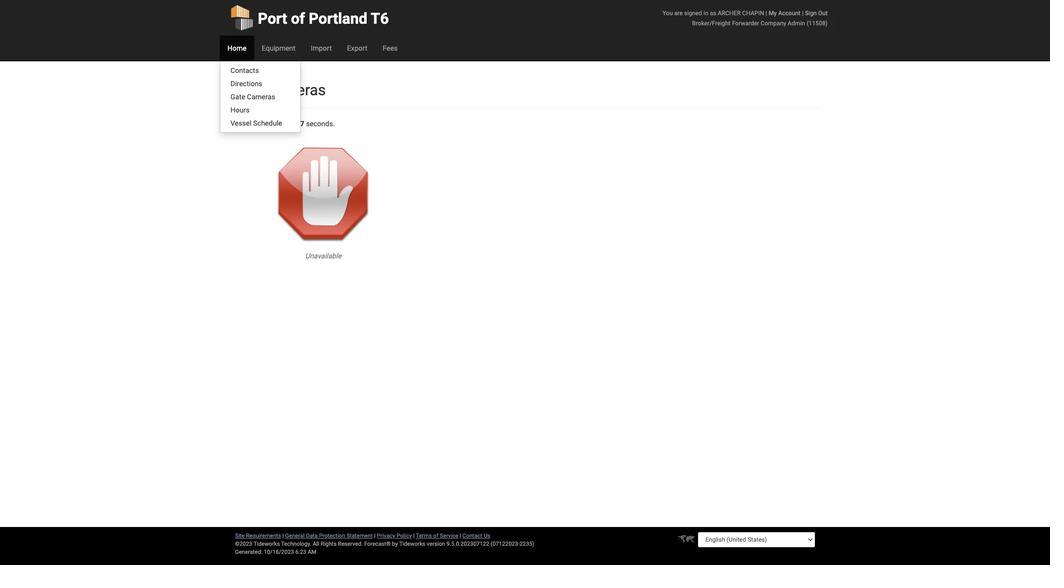 Task type: describe. For each thing, give the bounding box(es) containing it.
are
[[675, 10, 683, 17]]

directions
[[231, 80, 262, 88]]

site requirements | general data protection statement | privacy policy | terms of service | contact us ©2023 tideworks technology. all rights reserved. forecast® by tideworks version 9.5.0.202307122 (07122023-2235) generated: 10/16/2023 6:23 am
[[235, 533, 535, 555]]

10/16/2023
[[264, 549, 294, 555]]

port of portland t6 link
[[230, 0, 389, 35]]

56
[[296, 120, 305, 128]]

signed
[[685, 10, 702, 17]]

will
[[255, 120, 266, 128]]

vessel schedule link
[[220, 117, 301, 130]]

import button
[[303, 35, 340, 61]]

seconds.
[[306, 120, 335, 128]]

statement
[[347, 533, 373, 539]]

requirements
[[246, 533, 281, 539]]

vessel
[[231, 119, 252, 127]]

forwarder
[[732, 20, 760, 27]]

fees
[[383, 44, 398, 52]]

out
[[819, 10, 828, 17]]

reserved.
[[338, 541, 363, 547]]

images
[[230, 120, 253, 128]]

site
[[235, 533, 245, 539]]

| up 9.5.0.202307122
[[460, 533, 461, 539]]

| up forecast®
[[374, 533, 376, 539]]

port of portland t6
[[258, 10, 389, 27]]

privacy
[[377, 533, 395, 539]]

contacts
[[231, 66, 259, 75]]

am
[[308, 549, 317, 555]]

contact us link
[[463, 533, 491, 539]]

by
[[392, 541, 398, 547]]

service
[[440, 533, 459, 539]]

us
[[484, 533, 491, 539]]

gate inside contacts directions gate cameras hours vessel schedule
[[231, 93, 245, 101]]

| left my at top right
[[766, 10, 768, 17]]

sign out link
[[805, 10, 828, 17]]

gate cameras link
[[220, 90, 301, 103]]

of inside site requirements | general data protection statement | privacy policy | terms of service | contact us ©2023 tideworks technology. all rights reserved. forecast® by tideworks version 9.5.0.202307122 (07122023-2235) generated: 10/16/2023 6:23 am
[[433, 533, 439, 539]]

all
[[313, 541, 319, 547]]

protection
[[319, 533, 345, 539]]

| left 'general'
[[283, 533, 284, 539]]

export button
[[340, 35, 375, 61]]

sign
[[805, 10, 817, 17]]

equipment button
[[254, 35, 303, 61]]

home
[[228, 44, 247, 52]]

| up tideworks
[[413, 533, 415, 539]]

equipment
[[262, 44, 296, 52]]

chapin
[[743, 10, 765, 17]]

general data protection statement link
[[285, 533, 373, 539]]

reload
[[268, 120, 287, 128]]

my account link
[[769, 10, 801, 17]]

(07122023-
[[491, 541, 520, 547]]

©2023 tideworks
[[235, 541, 280, 547]]

t6
[[371, 10, 389, 27]]

technology.
[[281, 541, 312, 547]]



Task type: vqa. For each thing, say whether or not it's contained in the screenshot.
left on
no



Task type: locate. For each thing, give the bounding box(es) containing it.
images will reload in 56 seconds.
[[230, 120, 335, 128]]

data
[[306, 533, 318, 539]]

of up version
[[433, 533, 439, 539]]

unavailable
[[305, 252, 342, 260]]

1 vertical spatial in
[[289, 120, 295, 128]]

as
[[710, 10, 717, 17]]

6:23
[[295, 549, 306, 555]]

policy
[[397, 533, 412, 539]]

company
[[761, 20, 787, 27]]

home button
[[220, 35, 254, 61]]

cameras up hours link
[[247, 93, 275, 101]]

1 vertical spatial of
[[433, 533, 439, 539]]

of right port
[[291, 10, 305, 27]]

admin
[[788, 20, 806, 27]]

contact
[[463, 533, 483, 539]]

0 horizontal spatial in
[[289, 120, 295, 128]]

gate
[[230, 81, 262, 99], [231, 93, 245, 101]]

import
[[311, 44, 332, 52]]

in
[[704, 10, 709, 17], [289, 120, 295, 128]]

0 vertical spatial in
[[704, 10, 709, 17]]

9.5.0.202307122
[[447, 541, 489, 547]]

1 horizontal spatial in
[[704, 10, 709, 17]]

unavailable image
[[230, 139, 417, 251]]

port
[[258, 10, 287, 27]]

in left 'as'
[[704, 10, 709, 17]]

gate down contacts
[[230, 81, 262, 99]]

site requirements link
[[235, 533, 281, 539]]

|
[[766, 10, 768, 17], [802, 10, 804, 17], [283, 533, 284, 539], [374, 533, 376, 539], [413, 533, 415, 539], [460, 533, 461, 539]]

hours
[[231, 106, 250, 114]]

terms
[[416, 533, 432, 539]]

cameras up 56
[[265, 81, 326, 99]]

rights
[[321, 541, 337, 547]]

export
[[347, 44, 368, 52]]

fees button
[[375, 35, 405, 61]]

schedule
[[253, 119, 282, 127]]

| left sign
[[802, 10, 804, 17]]

my
[[769, 10, 777, 17]]

generated:
[[235, 549, 263, 555]]

you are signed in as archer chapin | my account | sign out broker/freight forwarder company admin (11508)
[[663, 10, 828, 27]]

0 horizontal spatial of
[[291, 10, 305, 27]]

cameras
[[265, 81, 326, 99], [247, 93, 275, 101]]

directions link
[[220, 77, 301, 90]]

broker/freight
[[692, 20, 731, 27]]

2235)
[[520, 541, 535, 547]]

gate up hours
[[231, 93, 245, 101]]

account
[[779, 10, 801, 17]]

privacy policy link
[[377, 533, 412, 539]]

of
[[291, 10, 305, 27], [433, 533, 439, 539]]

gate cameras
[[230, 81, 326, 99]]

(11508)
[[807, 20, 828, 27]]

in left 56
[[289, 120, 295, 128]]

archer
[[718, 10, 741, 17]]

you
[[663, 10, 673, 17]]

1 horizontal spatial of
[[433, 533, 439, 539]]

in for reload
[[289, 120, 295, 128]]

in inside 'you are signed in as archer chapin | my account | sign out broker/freight forwarder company admin (11508)'
[[704, 10, 709, 17]]

version
[[427, 541, 445, 547]]

forecast®
[[364, 541, 391, 547]]

in for signed
[[704, 10, 709, 17]]

0 vertical spatial of
[[291, 10, 305, 27]]

hours link
[[220, 103, 301, 117]]

terms of service link
[[416, 533, 459, 539]]

general
[[285, 533, 305, 539]]

contacts link
[[220, 64, 301, 77]]

contacts directions gate cameras hours vessel schedule
[[231, 66, 282, 127]]

tideworks
[[399, 541, 426, 547]]

portland
[[309, 10, 368, 27]]

cameras inside contacts directions gate cameras hours vessel schedule
[[247, 93, 275, 101]]



